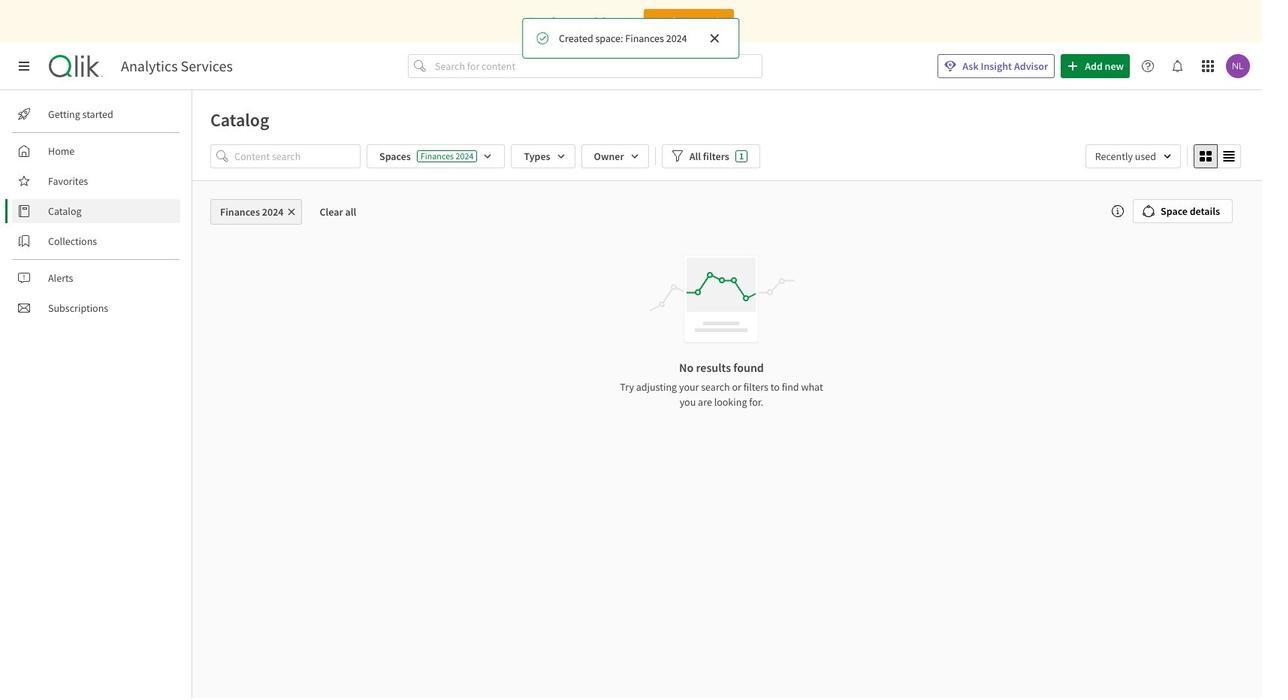 Task type: describe. For each thing, give the bounding box(es) containing it.
Content search text field
[[234, 144, 361, 168]]

tile view image
[[1200, 150, 1212, 162]]

noah lott image
[[1226, 54, 1250, 78]]

close sidebar menu image
[[18, 60, 30, 72]]

Search for content text field
[[432, 54, 763, 78]]

analytics services element
[[121, 57, 233, 75]]

filters region
[[192, 141, 1262, 180]]

none field inside filters region
[[1086, 144, 1181, 168]]



Task type: locate. For each thing, give the bounding box(es) containing it.
navigation pane element
[[0, 96, 192, 326]]

None field
[[1086, 144, 1181, 168]]

alert
[[522, 18, 740, 59]]

switch view group
[[1194, 144, 1241, 168]]

list view image
[[1223, 150, 1235, 162]]



Task type: vqa. For each thing, say whether or not it's contained in the screenshot.
GROSSSALES menu item
no



